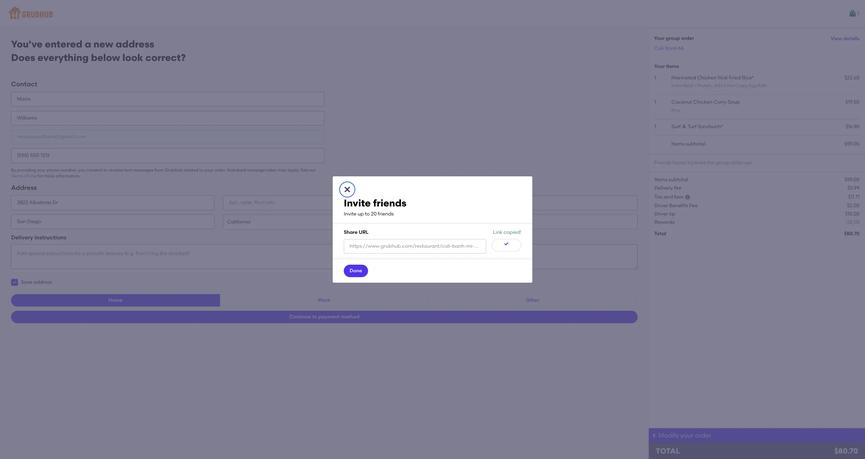 Task type: describe. For each thing, give the bounding box(es) containing it.
other button
[[428, 295, 637, 307]]

apply.
[[288, 168, 300, 173]]

0 vertical spatial group
[[666, 36, 681, 41]]

turf
[[688, 124, 697, 130]]

items subtotal
[[655, 177, 688, 183]]

invite friends invite up to 20 friends
[[344, 197, 407, 217]]

Delivery instructions text field
[[11, 245, 638, 270]]

instructions
[[34, 234, 66, 241]]

correct?
[[146, 52, 186, 63]]

joined
[[691, 160, 706, 166]]

related
[[184, 168, 198, 173]]

receive
[[109, 168, 123, 173]]

the
[[707, 160, 715, 166]]

add
[[715, 83, 723, 88]]

tip
[[670, 211, 676, 217]]

items subtotal:
[[672, 141, 707, 147]]

$16.90
[[846, 124, 860, 130]]

fees
[[674, 194, 684, 200]]

terms
[[11, 174, 23, 179]]

hot
[[727, 83, 735, 88]]

continue
[[289, 314, 311, 320]]

svg image up address 2 text box
[[343, 186, 352, 194]]

contact
[[11, 80, 37, 88]]

protein
[[698, 83, 712, 88]]

use
[[29, 174, 37, 179]]

delivery for delivery fee
[[655, 185, 673, 191]]

surf ＆ turf sandwich*
[[672, 124, 724, 130]]

sandwich*
[[698, 124, 724, 130]]

cali banh mi link
[[655, 45, 684, 51]]

friends
[[655, 160, 672, 166]]

egg
[[749, 83, 757, 88]]

order for modify your order
[[695, 432, 712, 440]]

$22.60 extra meat / protein add 2 hot crispy egg rolls
[[672, 75, 860, 88]]

1 invite from the top
[[344, 197, 371, 209]]

marinated chicken wok fried rice*
[[672, 75, 755, 81]]

does
[[11, 52, 35, 63]]

look
[[123, 52, 143, 63]]

message
[[247, 168, 265, 173]]

share
[[344, 230, 358, 236]]

/
[[695, 83, 697, 88]]

Address 1 text field
[[11, 196, 215, 210]]

to inside invite friends invite up to 20 friends
[[365, 211, 370, 217]]

$59.00 for items subtotal:
[[845, 141, 860, 147]]

-
[[845, 220, 847, 226]]

done
[[350, 268, 362, 274]]

driver for driver tip
[[655, 211, 668, 217]]

url
[[359, 230, 369, 236]]

address
[[11, 184, 37, 192]]

driver tip
[[655, 211, 676, 217]]

$19.50
[[846, 99, 860, 105]]

haven't
[[673, 160, 690, 166]]

1 horizontal spatial your
[[205, 168, 213, 173]]

tax and fees
[[655, 194, 684, 200]]

20
[[371, 211, 377, 217]]

1 for surf ＆ turf sandwich*
[[655, 124, 656, 130]]

3
[[857, 10, 860, 16]]

text
[[124, 168, 132, 173]]

rewards
[[655, 220, 675, 226]]

coconut chicken curry soup
[[672, 99, 740, 105]]

curry
[[714, 99, 727, 105]]

view details
[[831, 36, 860, 42]]

fee
[[690, 203, 698, 209]]

see
[[301, 168, 308, 173]]

other
[[526, 298, 540, 304]]

method
[[341, 314, 360, 320]]

0 horizontal spatial your
[[37, 168, 46, 173]]

1 vertical spatial group
[[716, 160, 730, 166]]

subtotal
[[669, 177, 688, 183]]

2 horizontal spatial your
[[681, 432, 694, 440]]

benefits
[[670, 203, 688, 209]]

rolls
[[758, 83, 767, 88]]

grubhub
[[165, 168, 183, 173]]

continue to payment method button
[[11, 311, 638, 324]]

soup
[[728, 99, 740, 105]]

1 vertical spatial total
[[656, 447, 680, 456]]

new
[[94, 38, 113, 50]]

a
[[85, 38, 91, 50]]

you
[[78, 168, 85, 173]]

order.
[[214, 168, 226, 173]]

information.
[[56, 174, 80, 179]]

City text field
[[11, 215, 215, 229]]

details
[[844, 36, 860, 42]]

items for items subtotal:
[[672, 141, 685, 147]]

your for total
[[655, 36, 665, 41]]

link
[[493, 230, 503, 236]]

items for items subtotal
[[655, 177, 668, 183]]

modify your order
[[659, 432, 712, 440]]

svg image right fees on the top right
[[685, 195, 691, 200]]

$2.00
[[848, 203, 860, 209]]

share url
[[344, 230, 369, 236]]



Task type: vqa. For each thing, say whether or not it's contained in the screenshot.
the rightmost Sellers
no



Task type: locate. For each thing, give the bounding box(es) containing it.
may
[[278, 168, 287, 173]]

home
[[108, 298, 123, 304]]

delivery for delivery instructions
[[11, 234, 33, 241]]

0 vertical spatial address
[[116, 38, 154, 50]]

delivery
[[655, 185, 673, 191], [11, 234, 33, 241]]

chicken down protein
[[694, 99, 713, 105]]

delivery fee
[[655, 185, 682, 191]]

to left 20
[[365, 211, 370, 217]]

friends
[[373, 197, 407, 209], [378, 211, 394, 217]]

cali
[[655, 45, 664, 51]]

consent
[[86, 168, 103, 173]]

more
[[44, 174, 55, 179]]

1 vertical spatial driver
[[655, 211, 668, 217]]

0 vertical spatial driver
[[655, 203, 668, 209]]

1 vertical spatial 1
[[655, 99, 656, 105]]

driver down tax on the top right of page
[[655, 203, 668, 209]]

1 vertical spatial chicken
[[694, 99, 713, 105]]

from
[[154, 168, 164, 173]]

$59.00
[[845, 141, 860, 147], [845, 177, 860, 183]]

save address
[[21, 280, 52, 285]]

meat
[[683, 83, 694, 88]]

delivery up and
[[655, 185, 673, 191]]

yet.
[[745, 160, 753, 166]]

by
[[11, 168, 16, 173]]

main navigation navigation
[[0, 0, 866, 27]]

friends up 20
[[373, 197, 407, 209]]

1 down your items
[[655, 75, 656, 81]]

0 vertical spatial items
[[672, 141, 685, 147]]

total down rewards
[[655, 231, 667, 237]]

1 horizontal spatial delivery
[[655, 185, 673, 191]]

2 horizontal spatial order
[[731, 160, 744, 166]]

0 vertical spatial your
[[655, 36, 665, 41]]

1 vertical spatial your
[[655, 64, 665, 69]]

chicken up protein
[[697, 75, 717, 81]]

1
[[655, 75, 656, 81], [655, 99, 656, 105], [655, 124, 656, 130]]

order up mi
[[682, 36, 695, 41]]

phone
[[47, 168, 60, 173]]

items down the surf
[[672, 141, 685, 147]]

driver benefits fee
[[655, 203, 698, 209]]

driver up rewards
[[655, 211, 668, 217]]

tax
[[655, 194, 663, 200]]

0 vertical spatial total
[[655, 231, 667, 237]]

1 horizontal spatial address
[[116, 38, 154, 50]]

by providing your phone number, you consent to receive text messages from grubhub related to your order. standard message rates may apply. see our terms of use for more information.
[[11, 168, 316, 179]]

1 left coconut
[[655, 99, 656, 105]]

1 for coconut chicken curry soup
[[655, 99, 656, 105]]

modify
[[659, 432, 679, 440]]

1 vertical spatial address
[[33, 280, 52, 285]]

and
[[664, 194, 673, 200]]

1 $59.00 from the top
[[845, 141, 860, 147]]

view
[[831, 36, 843, 42]]

1 for marinated chicken wok fried rice*
[[655, 75, 656, 81]]

svg image down link copied!
[[504, 241, 510, 247]]

you've
[[11, 38, 43, 50]]

to right related
[[199, 168, 204, 173]]

2 vertical spatial 1
[[655, 124, 656, 130]]

messages
[[133, 168, 153, 173]]

Cross street text field
[[435, 196, 638, 210]]

below
[[91, 52, 120, 63]]

to left payment
[[313, 314, 317, 320]]

you've entered a new address does everything below look correct?
[[11, 38, 186, 63]]

to inside continue to payment method button
[[313, 314, 317, 320]]

1 vertical spatial friends
[[378, 211, 394, 217]]

address inside you've entered a new address does everything below look correct?
[[116, 38, 154, 50]]

0 vertical spatial invite
[[344, 197, 371, 209]]

fried
[[729, 75, 741, 81]]

$19.50 rice
[[672, 99, 860, 113]]

group up banh
[[666, 36, 681, 41]]

your left order.
[[205, 168, 213, 173]]

1 vertical spatial $59.00
[[845, 177, 860, 183]]

invite
[[344, 197, 371, 209], [344, 211, 357, 217]]

0 vertical spatial $80.70
[[845, 231, 860, 237]]

1 vertical spatial order
[[731, 160, 744, 166]]

terms of use link
[[11, 174, 37, 179]]

Address 2 text field
[[223, 196, 426, 210]]

3 button
[[849, 7, 860, 20]]

surf
[[672, 124, 681, 130]]

0 vertical spatial $59.00
[[845, 141, 860, 147]]

invite up up
[[344, 197, 371, 209]]

items
[[672, 141, 685, 147], [655, 177, 668, 183]]

cali banh mi
[[655, 45, 684, 51]]

Phone telephone field
[[11, 149, 325, 163]]

0 vertical spatial order
[[682, 36, 695, 41]]

of
[[24, 174, 28, 179]]

banh
[[665, 45, 678, 51]]

your left the items
[[655, 64, 665, 69]]

1 driver from the top
[[655, 203, 668, 209]]

1 your from the top
[[655, 36, 665, 41]]

your up the cali
[[655, 36, 665, 41]]

0 horizontal spatial items
[[655, 177, 668, 183]]

First name text field
[[11, 92, 325, 107]]

1 horizontal spatial group
[[716, 160, 730, 166]]

0 horizontal spatial address
[[33, 280, 52, 285]]

your group order
[[655, 36, 695, 41]]

rates
[[266, 168, 277, 173]]

total down modify
[[656, 447, 680, 456]]

payment
[[319, 314, 340, 320]]

driver for driver benefits fee
[[655, 203, 668, 209]]

1 vertical spatial delivery
[[11, 234, 33, 241]]

rice
[[672, 108, 681, 113]]

entered
[[45, 38, 82, 50]]

work button
[[220, 295, 429, 307]]

rice*
[[742, 75, 755, 81]]

0 horizontal spatial group
[[666, 36, 681, 41]]

-$8.00
[[845, 220, 860, 226]]

to left receive
[[104, 168, 108, 173]]

order right modify
[[695, 432, 712, 440]]

providing
[[17, 168, 36, 173]]

fee
[[674, 185, 682, 191]]

0 horizontal spatial delivery
[[11, 234, 33, 241]]

total
[[655, 231, 667, 237], [656, 447, 680, 456]]

number,
[[61, 168, 77, 173]]

home button
[[11, 295, 220, 307]]

svg image
[[343, 186, 352, 194], [685, 195, 691, 200], [504, 241, 510, 247], [12, 281, 17, 285]]

$59.00 down $16.90 on the top of the page
[[845, 141, 860, 147]]

your
[[37, 168, 46, 173], [205, 168, 213, 173], [681, 432, 694, 440]]

$22.60
[[845, 75, 860, 81]]

0 vertical spatial chicken
[[697, 75, 717, 81]]

2 your from the top
[[655, 64, 665, 69]]

coconut
[[672, 99, 692, 105]]

extra
[[672, 83, 682, 88]]

1 horizontal spatial items
[[672, 141, 685, 147]]

$59.00 for items subtotal
[[845, 177, 860, 183]]

items up delivery fee at the top of page
[[655, 177, 668, 183]]

friends right 20
[[378, 211, 394, 217]]

chicken for marinated
[[697, 75, 717, 81]]

2 invite from the top
[[344, 211, 357, 217]]

mi
[[679, 45, 684, 51]]

address
[[116, 38, 154, 50], [33, 280, 52, 285]]

chicken for coconut
[[694, 99, 713, 105]]

order left yet.
[[731, 160, 744, 166]]

$5.99
[[848, 185, 860, 191]]

1 vertical spatial $80.70
[[835, 447, 859, 456]]

None text field
[[344, 239, 486, 254]]

$11.71
[[849, 194, 860, 200]]

1 1 from the top
[[655, 75, 656, 81]]

address up look
[[116, 38, 154, 50]]

your for delivery fee
[[655, 64, 665, 69]]

everything
[[38, 52, 89, 63]]

1 left the surf
[[655, 124, 656, 130]]

0 vertical spatial 1
[[655, 75, 656, 81]]

2 1 from the top
[[655, 99, 656, 105]]

up
[[358, 211, 364, 217]]

3 1 from the top
[[655, 124, 656, 130]]

copied!
[[504, 230, 522, 236]]

$80.70
[[845, 231, 860, 237], [835, 447, 859, 456]]

$59.00 up $5.99
[[845, 177, 860, 183]]

0 vertical spatial delivery
[[655, 185, 673, 191]]

2 $59.00 from the top
[[845, 177, 860, 183]]

our
[[309, 168, 316, 173]]

invite left up
[[344, 211, 357, 217]]

chicken
[[697, 75, 717, 81], [694, 99, 713, 105]]

your
[[655, 36, 665, 41], [655, 64, 665, 69]]

crispy
[[736, 83, 748, 88]]

0 vertical spatial friends
[[373, 197, 407, 209]]

address right the save
[[33, 280, 52, 285]]

work
[[318, 298, 330, 304]]

delivery left instructions
[[11, 234, 33, 241]]

svg image left the save
[[12, 281, 17, 285]]

continue to payment method
[[289, 314, 360, 320]]

your up for
[[37, 168, 46, 173]]

0 horizontal spatial order
[[682, 36, 695, 41]]

for
[[38, 174, 43, 179]]

1 vertical spatial invite
[[344, 211, 357, 217]]

1 vertical spatial items
[[655, 177, 668, 183]]

Last name text field
[[11, 111, 325, 126]]

your right modify
[[681, 432, 694, 440]]

2 vertical spatial order
[[695, 432, 712, 440]]

group right "the"
[[716, 160, 730, 166]]

order for your group order
[[682, 36, 695, 41]]

2 driver from the top
[[655, 211, 668, 217]]

1 horizontal spatial order
[[695, 432, 712, 440]]

Zip text field
[[435, 215, 638, 229]]

standard
[[227, 168, 246, 173]]



